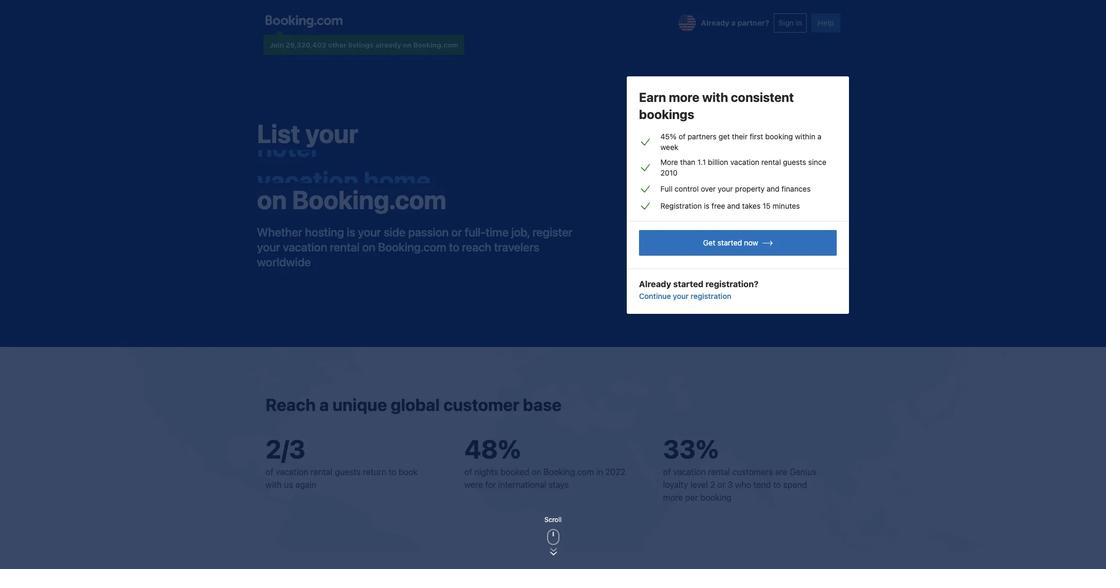 Task type: describe. For each thing, give the bounding box(es) containing it.
property
[[735, 184, 765, 193]]

rental inside whether hosting is your side passion or full-time job, register your vacation rental on booking.com to reach travelers worldwide
[[330, 240, 360, 254]]

2/3 of vacation rental guests return to book with us again
[[266, 435, 418, 490]]

were
[[464, 481, 483, 490]]

hotel
[[257, 118, 317, 148]]

with inside 2/3 of vacation rental guests return to book with us again
[[266, 481, 282, 490]]

return
[[363, 468, 386, 477]]

whether
[[257, 225, 302, 239]]

list
[[257, 118, 300, 148]]

earn
[[639, 90, 666, 105]]

rental inside 2/3 of vacation rental guests return to book with us again
[[310, 468, 332, 477]]

48%
[[464, 435, 521, 465]]

45% of partners get their first booking within a week
[[660, 132, 822, 152]]

a for already a partner?
[[731, 18, 736, 27]]

of for 2/3
[[266, 468, 273, 477]]

3
[[728, 481, 733, 490]]

hosting
[[305, 225, 344, 239]]

already for started
[[639, 279, 671, 289]]

guests inside 2/3 of vacation rental guests return to book with us again
[[335, 468, 361, 477]]

reach
[[266, 395, 316, 415]]

sign in link
[[774, 13, 807, 32]]

is inside whether hosting is your side passion or full-time job, register your vacation rental on booking.com to reach travelers worldwide
[[347, 225, 355, 239]]

booking inside 45% of partners get their first booking within a week
[[765, 132, 793, 141]]

started for now
[[717, 238, 742, 247]]

unique
[[332, 395, 387, 415]]

full
[[660, 184, 673, 193]]

registration
[[660, 201, 702, 211]]

are
[[775, 468, 787, 477]]

vacation inside the more than 1.1 billion vacation rental guests since 2010
[[730, 158, 759, 167]]

registration?
[[705, 279, 758, 289]]

passion
[[408, 225, 449, 239]]

vacation inside hotel vacation home on booking.com
[[257, 152, 359, 181]]

partner?
[[737, 18, 769, 27]]

their
[[732, 132, 748, 141]]

booking.com inside hotel vacation home on booking.com
[[292, 185, 446, 215]]

listings
[[348, 41, 374, 49]]

us
[[284, 481, 293, 490]]

base
[[523, 395, 562, 415]]

full control over your property and finances
[[660, 184, 811, 193]]

other
[[328, 41, 347, 49]]

stays
[[548, 481, 569, 490]]

continue your registration link
[[639, 291, 731, 302]]

join 29,320,403 other listings already on booking.com button
[[263, 35, 464, 55]]

your left "side"
[[358, 225, 381, 239]]

rental inside 33% of vacation rental customers are genius loyalty level 2 or 3 who tend to spend more per booking
[[708, 468, 730, 477]]

get started now
[[703, 238, 758, 247]]

partners
[[688, 132, 717, 141]]

consistent
[[731, 90, 794, 105]]

more inside earn more with consistent bookings
[[669, 90, 700, 105]]

join 29,320,403 other listings already on booking.com
[[269, 41, 458, 49]]

earn more with consistent bookings
[[639, 90, 794, 122]]

0 vertical spatial and
[[767, 184, 780, 193]]

registration is free and takes 15 minutes
[[660, 201, 800, 211]]

than
[[680, 158, 695, 167]]

within
[[795, 132, 815, 141]]

more than 1.1 billion vacation rental guests since 2010
[[660, 158, 826, 177]]

1.1
[[697, 158, 706, 167]]

travelers
[[494, 240, 539, 254]]

for
[[485, 481, 496, 490]]

already for a
[[701, 18, 729, 27]]

29,320,403
[[286, 41, 326, 49]]

registration
[[691, 292, 731, 301]]

2/3
[[266, 435, 306, 465]]

of for 45%
[[679, 132, 686, 141]]

of for 33%
[[663, 468, 671, 477]]

get started now link
[[639, 230, 837, 256]]

who
[[735, 481, 751, 490]]

per
[[685, 493, 698, 503]]

rental inside the more than 1.1 billion vacation rental guests since 2010
[[761, 158, 781, 167]]

week
[[660, 143, 678, 152]]

to inside 2/3 of vacation rental guests return to book with us again
[[389, 468, 396, 477]]

on inside hotel vacation home on booking.com
[[257, 185, 287, 215]]

whether hosting is your side passion or full-time job, register your vacation rental on booking.com to reach travelers worldwide
[[257, 225, 573, 269]]

33%
[[663, 435, 719, 465]]

finances
[[782, 184, 811, 193]]



Task type: vqa. For each thing, say whether or not it's contained in the screenshot.
Manage your property with ease
no



Task type: locate. For each thing, give the bounding box(es) containing it.
bookings
[[639, 107, 694, 122]]

1 vertical spatial booking
[[700, 493, 731, 503]]

now
[[744, 238, 758, 247]]

1 horizontal spatial to
[[449, 240, 459, 254]]

side
[[384, 225, 405, 239]]

2 vertical spatial a
[[319, 395, 329, 415]]

0 horizontal spatial already
[[639, 279, 671, 289]]

0 vertical spatial started
[[717, 238, 742, 247]]

over
[[701, 184, 716, 193]]

book
[[399, 468, 418, 477]]

1 horizontal spatial and
[[767, 184, 780, 193]]

0 vertical spatial or
[[451, 225, 462, 239]]

of right 45%
[[679, 132, 686, 141]]

0 vertical spatial more
[[669, 90, 700, 105]]

genius
[[790, 468, 817, 477]]

1 horizontal spatial with
[[702, 90, 728, 105]]

control
[[675, 184, 699, 193]]

0 horizontal spatial to
[[389, 468, 396, 477]]

guests inside the more than 1.1 billion vacation rental guests since 2010
[[783, 158, 806, 167]]

1 vertical spatial in
[[596, 468, 603, 477]]

minutes
[[773, 201, 800, 211]]

since
[[808, 158, 826, 167]]

already
[[375, 41, 401, 49]]

a right within
[[817, 132, 822, 141]]

1 horizontal spatial a
[[731, 18, 736, 27]]

booked
[[500, 468, 529, 477]]

already inside 'already started registration? continue your registration'
[[639, 279, 671, 289]]

vacation inside 2/3 of vacation rental guests return to book with us again
[[276, 468, 308, 477]]

vacation inside 33% of vacation rental customers are genius loyalty level 2 or 3 who tend to spend more per booking
[[673, 468, 706, 477]]

time
[[486, 225, 509, 239]]

is left free
[[704, 201, 709, 211]]

again
[[295, 481, 316, 490]]

guests left since
[[783, 158, 806, 167]]

customer
[[443, 395, 519, 415]]

rental down first
[[761, 158, 781, 167]]

first
[[750, 132, 763, 141]]

with left us
[[266, 481, 282, 490]]

on inside 48% of nights booked on booking.com in 2022 were for international stays
[[532, 468, 541, 477]]

1 vertical spatial a
[[817, 132, 822, 141]]

0 vertical spatial a
[[731, 18, 736, 27]]

register
[[533, 225, 573, 239]]

reach a unique global customer base
[[266, 395, 562, 415]]

vacation up level
[[673, 468, 706, 477]]

a
[[731, 18, 736, 27], [817, 132, 822, 141], [319, 395, 329, 415]]

1 vertical spatial guests
[[335, 468, 361, 477]]

rental up again
[[310, 468, 332, 477]]

a for reach a unique global customer base
[[319, 395, 329, 415]]

your inside 'already started registration? continue your registration'
[[673, 292, 689, 301]]

join
[[269, 41, 284, 49]]

of inside 45% of partners get their first booking within a week
[[679, 132, 686, 141]]

0 horizontal spatial or
[[451, 225, 462, 239]]

0 vertical spatial to
[[449, 240, 459, 254]]

to
[[449, 240, 459, 254], [389, 468, 396, 477], [773, 481, 781, 490]]

worldwide
[[257, 255, 311, 269]]

in inside 48% of nights booked on booking.com in 2022 were for international stays
[[596, 468, 603, 477]]

0 horizontal spatial with
[[266, 481, 282, 490]]

of inside 2/3 of vacation rental guests return to book with us again
[[266, 468, 273, 477]]

rental
[[761, 158, 781, 167], [330, 240, 360, 254], [310, 468, 332, 477], [708, 468, 730, 477]]

booking inside 33% of vacation rental customers are genius loyalty level 2 or 3 who tend to spend more per booking
[[700, 493, 731, 503]]

reach
[[462, 240, 491, 254]]

of up the were
[[464, 468, 472, 477]]

started
[[717, 238, 742, 247], [673, 279, 703, 289]]

booking
[[765, 132, 793, 141], [700, 493, 731, 503]]

booking.com right already
[[413, 41, 458, 49]]

of down 2/3
[[266, 468, 273, 477]]

in left 2022
[[596, 468, 603, 477]]

your
[[305, 118, 358, 148], [718, 184, 733, 193], [358, 225, 381, 239], [257, 240, 280, 254], [673, 292, 689, 301]]

0 horizontal spatial started
[[673, 279, 703, 289]]

1 vertical spatial with
[[266, 481, 282, 490]]

of inside 33% of vacation rental customers are genius loyalty level 2 or 3 who tend to spend more per booking
[[663, 468, 671, 477]]

list your
[[257, 118, 358, 148]]

15
[[763, 201, 771, 211]]

booking.com up "side"
[[292, 185, 446, 215]]

to inside 33% of vacation rental customers are genius loyalty level 2 or 3 who tend to spend more per booking
[[773, 481, 781, 490]]

or inside 33% of vacation rental customers are genius loyalty level 2 or 3 who tend to spend more per booking
[[717, 481, 725, 490]]

your right the "continue"
[[673, 292, 689, 301]]

0 horizontal spatial guests
[[335, 468, 361, 477]]

to left reach
[[449, 240, 459, 254]]

on inside join 29,320,403 other listings already on booking.com button
[[403, 41, 411, 49]]

more
[[660, 158, 678, 167]]

2 horizontal spatial a
[[817, 132, 822, 141]]

booking.com inside whether hosting is your side passion or full-time job, register your vacation rental on booking.com to reach travelers worldwide
[[378, 240, 446, 254]]

home
[[364, 152, 431, 181]]

already started registration? continue your registration
[[639, 279, 758, 301]]

tend
[[754, 481, 771, 490]]

1 vertical spatial is
[[347, 225, 355, 239]]

on inside whether hosting is your side passion or full-time job, register your vacation rental on booking.com to reach travelers worldwide
[[362, 240, 375, 254]]

1 horizontal spatial started
[[717, 238, 742, 247]]

free
[[712, 201, 725, 211]]

0 horizontal spatial is
[[347, 225, 355, 239]]

with up get on the top right of the page
[[702, 90, 728, 105]]

and up '15'
[[767, 184, 780, 193]]

of for 48%
[[464, 468, 472, 477]]

rental down hosting
[[330, 240, 360, 254]]

job,
[[511, 225, 530, 239]]

a inside 45% of partners get their first booking within a week
[[817, 132, 822, 141]]

sign
[[778, 18, 794, 27]]

more
[[669, 90, 700, 105], [663, 493, 683, 503]]

with inside earn more with consistent bookings
[[702, 90, 728, 105]]

takes
[[742, 201, 761, 211]]

vacation inside whether hosting is your side passion or full-time job, register your vacation rental on booking.com to reach travelers worldwide
[[283, 240, 327, 254]]

get
[[719, 132, 730, 141]]

your right over at right top
[[718, 184, 733, 193]]

more down loyalty
[[663, 493, 683, 503]]

of inside 48% of nights booked on booking.com in 2022 were for international stays
[[464, 468, 472, 477]]

to inside whether hosting is your side passion or full-time job, register your vacation rental on booking.com to reach travelers worldwide
[[449, 240, 459, 254]]

get
[[703, 238, 715, 247]]

already
[[701, 18, 729, 27], [639, 279, 671, 289]]

33% of vacation rental customers are genius loyalty level 2 or 3 who tend to spend more per booking
[[663, 435, 817, 503]]

to left book
[[389, 468, 396, 477]]

a right reach
[[319, 395, 329, 415]]

scroll
[[545, 516, 562, 524]]

started up continue your registration link
[[673, 279, 703, 289]]

already up the "continue"
[[639, 279, 671, 289]]

1 horizontal spatial guests
[[783, 158, 806, 167]]

0 vertical spatial with
[[702, 90, 728, 105]]

vacation down 45% of partners get their first booking within a week
[[730, 158, 759, 167]]

or left full-
[[451, 225, 462, 239]]

started inside 'already started registration? continue your registration'
[[673, 279, 703, 289]]

1 vertical spatial and
[[727, 201, 740, 211]]

already a partner?
[[701, 18, 769, 27]]

in
[[796, 18, 802, 27], [596, 468, 603, 477]]

2022
[[605, 468, 625, 477]]

and
[[767, 184, 780, 193], [727, 201, 740, 211]]

started right get
[[717, 238, 742, 247]]

loyalty
[[663, 481, 688, 490]]

1 horizontal spatial is
[[704, 201, 709, 211]]

2 horizontal spatial to
[[773, 481, 781, 490]]

booking.com inside 48% of nights booked on booking.com in 2022 were for international stays
[[544, 468, 594, 477]]

your down whether
[[257, 240, 280, 254]]

with
[[702, 90, 728, 105], [266, 481, 282, 490]]

vacation down list your at the top left
[[257, 152, 359, 181]]

0 vertical spatial is
[[704, 201, 709, 211]]

a left partner?
[[731, 18, 736, 27]]

0 horizontal spatial booking
[[700, 493, 731, 503]]

1 horizontal spatial booking
[[765, 132, 793, 141]]

1 vertical spatial more
[[663, 493, 683, 503]]

booking down 2
[[700, 493, 731, 503]]

2010
[[660, 168, 678, 177]]

2
[[710, 481, 715, 490]]

continue
[[639, 292, 671, 301]]

in right sign
[[796, 18, 802, 27]]

0 vertical spatial booking
[[765, 132, 793, 141]]

international
[[498, 481, 546, 490]]

spend
[[783, 481, 807, 490]]

48% of nights booked on booking.com in 2022 were for international stays
[[464, 435, 625, 490]]

booking.com down passion
[[378, 240, 446, 254]]

is right hosting
[[347, 225, 355, 239]]

already left partner?
[[701, 18, 729, 27]]

your right list
[[305, 118, 358, 148]]

45%
[[660, 132, 677, 141]]

or right 2
[[717, 481, 725, 490]]

1 horizontal spatial or
[[717, 481, 725, 490]]

more inside 33% of vacation rental customers are genius loyalty level 2 or 3 who tend to spend more per booking
[[663, 493, 683, 503]]

and right free
[[727, 201, 740, 211]]

of up loyalty
[[663, 468, 671, 477]]

more up bookings
[[669, 90, 700, 105]]

sign in
[[778, 18, 802, 27]]

full-
[[465, 225, 486, 239]]

0 horizontal spatial and
[[727, 201, 740, 211]]

customers
[[732, 468, 773, 477]]

0 vertical spatial guests
[[783, 158, 806, 167]]

1 vertical spatial or
[[717, 481, 725, 490]]

1 vertical spatial started
[[673, 279, 703, 289]]

1 horizontal spatial already
[[701, 18, 729, 27]]

to down are
[[773, 481, 781, 490]]

2 vertical spatial to
[[773, 481, 781, 490]]

on
[[403, 41, 411, 49], [257, 185, 287, 215], [362, 240, 375, 254], [532, 468, 541, 477]]

0 vertical spatial already
[[701, 18, 729, 27]]

guests left return
[[335, 468, 361, 477]]

vacation up us
[[276, 468, 308, 477]]

started for registration?
[[673, 279, 703, 289]]

global
[[391, 395, 440, 415]]

booking.com inside button
[[413, 41, 458, 49]]

0 horizontal spatial a
[[319, 395, 329, 415]]

guests
[[783, 158, 806, 167], [335, 468, 361, 477]]

level
[[690, 481, 708, 490]]

booking.com up the stays
[[544, 468, 594, 477]]

0 horizontal spatial in
[[596, 468, 603, 477]]

nights
[[474, 468, 498, 477]]

vacation down hosting
[[283, 240, 327, 254]]

or inside whether hosting is your side passion or full-time job, register your vacation rental on booking.com to reach travelers worldwide
[[451, 225, 462, 239]]

0 vertical spatial in
[[796, 18, 802, 27]]

1 vertical spatial already
[[639, 279, 671, 289]]

1 horizontal spatial in
[[796, 18, 802, 27]]

booking.com
[[413, 41, 458, 49], [292, 185, 446, 215], [378, 240, 446, 254], [544, 468, 594, 477]]

billion
[[708, 158, 728, 167]]

1 vertical spatial to
[[389, 468, 396, 477]]

hotel vacation home on booking.com
[[257, 118, 446, 215]]

rental up 2
[[708, 468, 730, 477]]

booking right first
[[765, 132, 793, 141]]



